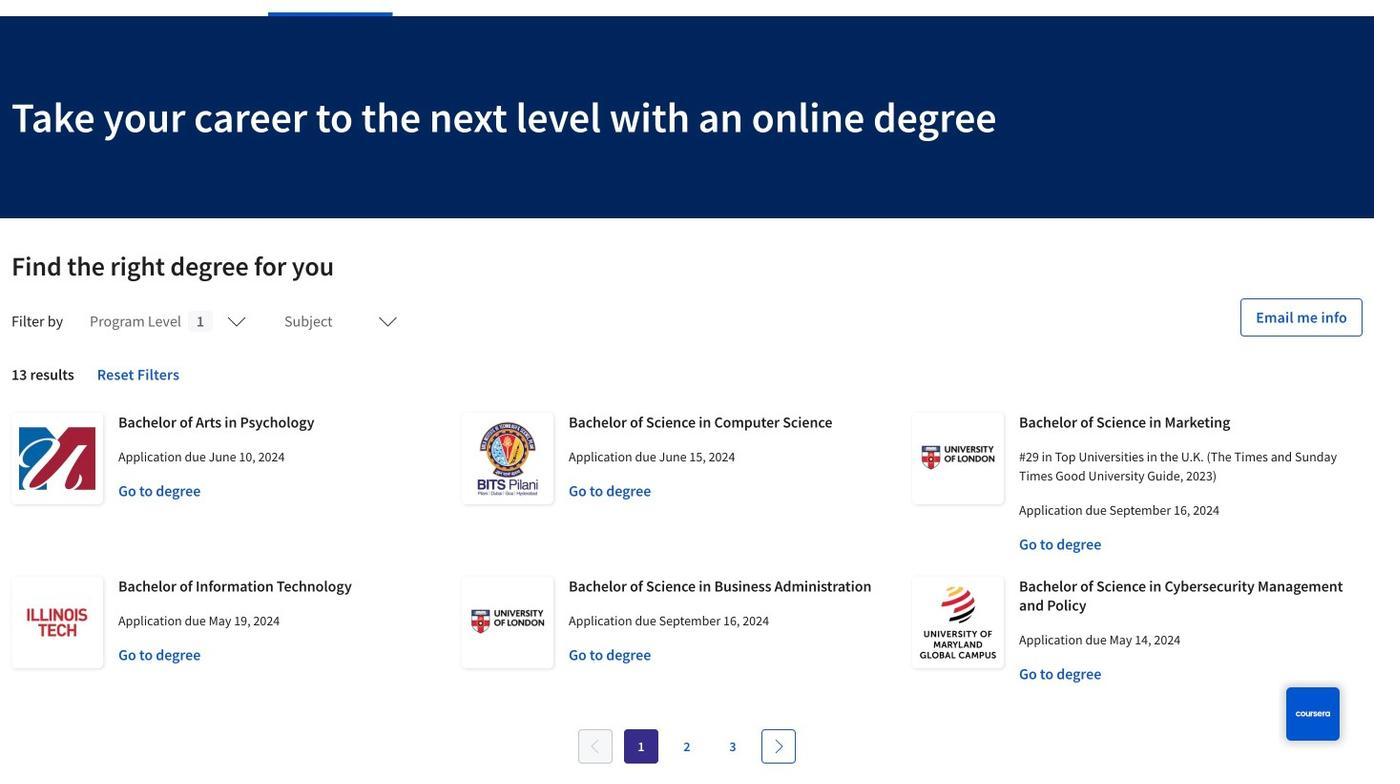 Task type: locate. For each thing, give the bounding box(es) containing it.
0 vertical spatial university of london image
[[912, 413, 1004, 505]]

0 horizontal spatial university of london image
[[462, 577, 553, 669]]

university of maryland global campus image
[[912, 577, 1004, 669]]

1 vertical spatial university of london image
[[462, 577, 553, 669]]

university of london image
[[912, 413, 1004, 505], [462, 577, 553, 669]]



Task type: describe. For each thing, give the bounding box(es) containing it.
go to next page image
[[771, 740, 786, 755]]

illinois tech image
[[11, 577, 103, 669]]

1 horizontal spatial university of london image
[[912, 413, 1004, 505]]

birla institute of technology & science, pilani image
[[462, 413, 553, 505]]

university of massachusetts global image
[[11, 413, 103, 505]]



Task type: vqa. For each thing, say whether or not it's contained in the screenshot.
"go to next page" image
yes



